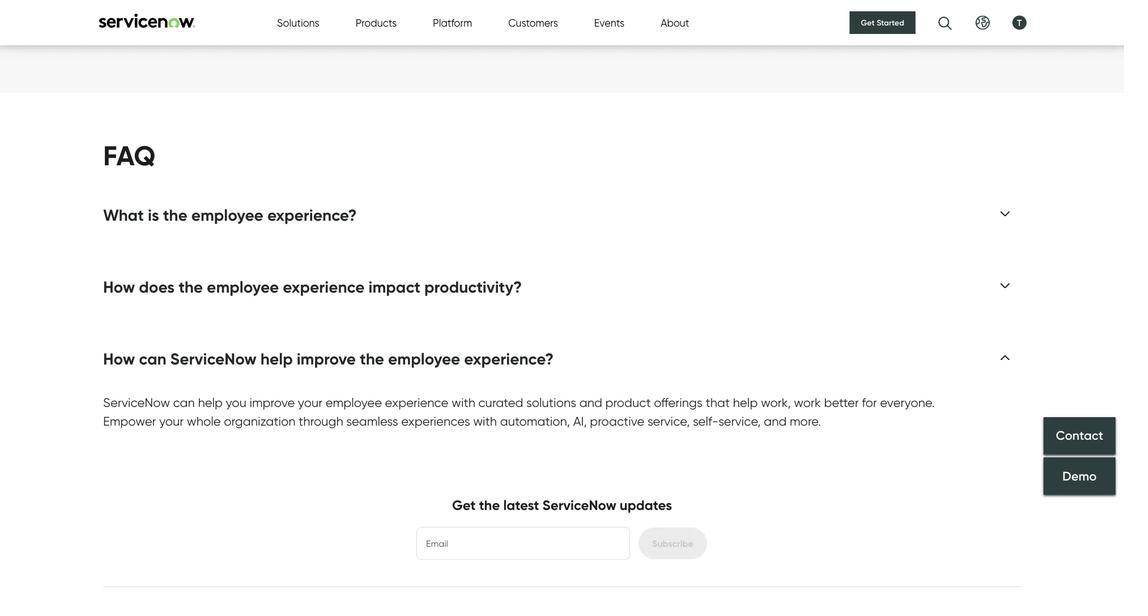 Task type: describe. For each thing, give the bounding box(es) containing it.
about button
[[661, 15, 690, 30]]

work
[[794, 396, 821, 411]]

get for get started
[[861, 18, 875, 27]]

latest
[[504, 498, 539, 515]]

3 customer logo image image from the left
[[856, 12, 958, 46]]

updates
[[620, 498, 672, 515]]

products for the products popup button
[[356, 16, 397, 29]]

contact for contact sales
[[947, 15, 982, 26]]

servicenow image
[[97, 13, 197, 28]]

how does the employee experience impact productivity?
[[103, 278, 522, 298]]

get started link
[[850, 11, 916, 34]]

contact for contact
[[1056, 428, 1104, 444]]

2 horizontal spatial help
[[733, 396, 758, 411]]

does
[[139, 278, 175, 298]]

solutions for solutions popup button
[[277, 16, 320, 29]]

1 horizontal spatial and
[[764, 415, 787, 430]]

employee inside button
[[191, 206, 264, 226]]

how can servicenow help improve the employee experience?
[[103, 350, 554, 370]]

started
[[877, 18, 905, 27]]

1 service, from the left
[[648, 415, 690, 430]]

employee experience
[[103, 12, 237, 29]]

subscribe button
[[639, 529, 707, 560]]

ai,
[[573, 415, 587, 430]]

servicenow inside button
[[170, 350, 257, 370]]

2 service, from the left
[[719, 415, 761, 430]]

self-
[[693, 415, 719, 430]]

experience inside button
[[283, 278, 365, 298]]

0 horizontal spatial help
[[198, 396, 223, 411]]

automation,
[[500, 415, 570, 430]]

products button
[[356, 15, 397, 30]]

can for servicenow
[[173, 396, 195, 411]]

everyone.
[[881, 396, 935, 411]]

products link
[[350, 0, 391, 41]]

productivity?
[[425, 278, 522, 298]]

customers link
[[488, 0, 539, 44]]

about
[[661, 16, 690, 29]]

solutions
[[527, 396, 577, 411]]

faq
[[103, 139, 156, 173]]

solutions link
[[278, 0, 321, 41]]

what is the employee experience?
[[103, 206, 357, 226]]

offerings
[[654, 396, 703, 411]]

whole
[[187, 415, 221, 430]]

2 customer logo image image from the left
[[626, 12, 728, 46]]

1 vertical spatial with
[[473, 415, 497, 430]]

experience? inside button
[[267, 206, 357, 226]]

subscribe
[[653, 539, 694, 550]]

0 horizontal spatial and
[[580, 396, 603, 411]]

experience? inside button
[[464, 350, 554, 370]]

servicenow can help you improve your employee experience with curated solutions and product offerings that help work, work better for everyone. empower your whole organization through seamless experiences with automation, ai, proactive service, self-service, and more.
[[103, 396, 935, 430]]

experiences
[[401, 415, 470, 430]]

platform for platform link
[[420, 14, 459, 27]]

get the latest servicenow updates
[[452, 498, 672, 515]]

Email text field
[[417, 529, 630, 560]]

what
[[103, 206, 144, 226]]

0 vertical spatial your
[[298, 396, 323, 411]]

sales
[[984, 15, 1007, 26]]

better
[[824, 396, 859, 411]]

employee
[[103, 12, 164, 29]]



Task type: locate. For each thing, give the bounding box(es) containing it.
0 vertical spatial can
[[139, 350, 166, 370]]

solutions
[[278, 14, 321, 27], [277, 16, 320, 29]]

service, down offerings
[[648, 415, 690, 430]]

improve
[[297, 350, 356, 370], [250, 396, 295, 411]]

platform
[[420, 14, 459, 27], [433, 16, 472, 29]]

1 vertical spatial servicenow
[[103, 396, 170, 411]]

1 horizontal spatial experience?
[[464, 350, 554, 370]]

customers
[[488, 14, 539, 27], [509, 16, 558, 29]]

1 vertical spatial improve
[[250, 396, 295, 411]]

0 vertical spatial with
[[452, 396, 476, 411]]

1 how from the top
[[103, 278, 135, 298]]

experience
[[283, 278, 365, 298], [385, 396, 449, 411]]

1 horizontal spatial contact
[[1056, 428, 1104, 444]]

0 horizontal spatial service,
[[648, 415, 690, 430]]

help inside button
[[261, 350, 293, 370]]

1 vertical spatial and
[[764, 415, 787, 430]]

impact
[[369, 278, 421, 298]]

demo
[[1063, 469, 1097, 484]]

1 horizontal spatial customer logo image image
[[626, 12, 728, 46]]

contact
[[947, 15, 982, 26], [1056, 428, 1104, 444]]

service,
[[648, 415, 690, 430], [719, 415, 761, 430]]

get for get the latest servicenow updates
[[452, 498, 476, 515]]

experience
[[168, 12, 237, 29]]

0 vertical spatial get
[[861, 18, 875, 27]]

product
[[606, 396, 651, 411]]

solutions for solutions link
[[278, 14, 321, 27]]

1 vertical spatial your
[[159, 415, 184, 430]]

your
[[298, 396, 323, 411], [159, 415, 184, 430]]

how does the employee experience impact productivity? button
[[103, 277, 542, 298]]

what is the employee experience? button
[[103, 205, 376, 226]]

1 vertical spatial get
[[452, 498, 476, 515]]

servicenow
[[170, 350, 257, 370], [103, 396, 170, 411], [543, 498, 617, 515]]

your left "whole" in the left bottom of the page
[[159, 415, 184, 430]]

can inside 'servicenow can help you improve your employee experience with curated solutions and product offerings that help work, work better for everyone. empower your whole organization through seamless experiences with automation, ai, proactive service, self-service, and more.'
[[173, 396, 195, 411]]

contact up demo
[[1056, 428, 1104, 444]]

products for products link
[[350, 14, 391, 27]]

1 horizontal spatial get
[[861, 18, 875, 27]]

experience inside 'servicenow can help you improve your employee experience with curated solutions and product offerings that help work, work better for everyone. empower your whole organization through seamless experiences with automation, ai, proactive service, self-service, and more.'
[[385, 396, 449, 411]]

0 horizontal spatial your
[[159, 415, 184, 430]]

the inside button
[[163, 206, 187, 226]]

improve inside 'servicenow can help you improve your employee experience with curated solutions and product offerings that help work, work better for everyone. empower your whole organization through seamless experiences with automation, ai, proactive service, self-service, and more.'
[[250, 396, 295, 411]]

platform link
[[420, 0, 459, 41]]

improve for the
[[297, 350, 356, 370]]

employee inside 'servicenow can help you improve your employee experience with curated solutions and product offerings that help work, work better for everyone. empower your whole organization through seamless experiences with automation, ai, proactive service, self-service, and more.'
[[326, 396, 382, 411]]

1 customer logo image image from the left
[[397, 12, 499, 46]]

0 horizontal spatial experience?
[[267, 206, 357, 226]]

the
[[163, 206, 187, 226], [179, 278, 203, 298], [360, 350, 384, 370], [479, 498, 500, 515]]

can
[[139, 350, 166, 370], [173, 396, 195, 411]]

that
[[706, 396, 730, 411]]

and up ai,
[[580, 396, 603, 411]]

get
[[861, 18, 875, 27], [452, 498, 476, 515]]

1 vertical spatial contact
[[1056, 428, 1104, 444]]

1 horizontal spatial help
[[261, 350, 293, 370]]

customers button
[[509, 15, 558, 30]]

curated
[[479, 396, 524, 411]]

with down curated
[[473, 415, 497, 430]]

employee
[[191, 206, 264, 226], [207, 278, 279, 298], [388, 350, 460, 370], [326, 396, 382, 411]]

1 horizontal spatial can
[[173, 396, 195, 411]]

customers for customers "dropdown button"
[[509, 16, 558, 29]]

0 horizontal spatial experience
[[283, 278, 365, 298]]

customer logo image image
[[397, 12, 499, 46], [626, 12, 728, 46], [856, 12, 958, 46]]

contact sales
[[947, 15, 1007, 26]]

2 how from the top
[[103, 350, 135, 370]]

work,
[[761, 396, 791, 411]]

more.
[[790, 415, 821, 430]]

how
[[103, 278, 135, 298], [103, 350, 135, 370]]

0 vertical spatial servicenow
[[170, 350, 257, 370]]

1 horizontal spatial service,
[[719, 415, 761, 430]]

service, down "that"
[[719, 415, 761, 430]]

0 vertical spatial improve
[[297, 350, 356, 370]]

improve for your
[[250, 396, 295, 411]]

servicenow inside 'servicenow can help you improve your employee experience with curated solutions and product offerings that help work, work better for everyone. empower your whole organization through seamless experiences with automation, ai, proactive service, self-service, and more.'
[[103, 396, 170, 411]]

1 vertical spatial can
[[173, 396, 195, 411]]

is
[[148, 206, 159, 226]]

2 vertical spatial servicenow
[[543, 498, 617, 515]]

how for how can servicenow help improve the employee experience?
[[103, 350, 135, 370]]

0 horizontal spatial improve
[[250, 396, 295, 411]]

empower
[[103, 415, 156, 430]]

and down work,
[[764, 415, 787, 430]]

help
[[261, 350, 293, 370], [198, 396, 223, 411], [733, 396, 758, 411]]

0 vertical spatial how
[[103, 278, 135, 298]]

contact left sales
[[947, 15, 982, 26]]

you
[[226, 396, 247, 411]]

platform button
[[433, 15, 472, 30]]

demo link
[[1044, 458, 1116, 495]]

with
[[452, 396, 476, 411], [473, 415, 497, 430]]

can for how
[[139, 350, 166, 370]]

experience?
[[267, 206, 357, 226], [464, 350, 554, 370]]

improve inside button
[[297, 350, 356, 370]]

and
[[580, 396, 603, 411], [764, 415, 787, 430]]

0 vertical spatial contact
[[947, 15, 982, 26]]

1 vertical spatial how
[[103, 350, 135, 370]]

organization
[[224, 415, 296, 430]]

events button
[[595, 15, 625, 30]]

proactive
[[590, 415, 645, 430]]

1 horizontal spatial your
[[298, 396, 323, 411]]

for
[[862, 396, 877, 411]]

0 vertical spatial experience?
[[267, 206, 357, 226]]

can inside how can servicenow help improve the employee experience? button
[[139, 350, 166, 370]]

customers for customers link
[[488, 14, 539, 27]]

solutions button
[[277, 15, 320, 30]]

1 vertical spatial experience
[[385, 396, 449, 411]]

1 horizontal spatial improve
[[297, 350, 356, 370]]

through
[[299, 415, 343, 430]]

how can servicenow help improve the employee experience? button
[[103, 349, 573, 370]]

with up experiences
[[452, 396, 476, 411]]

contact sales link
[[933, 7, 1021, 34]]

1 horizontal spatial experience
[[385, 396, 449, 411]]

contact link
[[1044, 418, 1116, 455]]

0 horizontal spatial get
[[452, 498, 476, 515]]

1 vertical spatial experience?
[[464, 350, 554, 370]]

products
[[350, 14, 391, 27], [356, 16, 397, 29]]

2 horizontal spatial customer logo image image
[[856, 12, 958, 46]]

platform for platform popup button
[[433, 16, 472, 29]]

0 horizontal spatial can
[[139, 350, 166, 370]]

how for how does the employee experience impact productivity?
[[103, 278, 135, 298]]

0 vertical spatial and
[[580, 396, 603, 411]]

get started
[[861, 18, 905, 27]]

0 vertical spatial experience
[[283, 278, 365, 298]]

0 horizontal spatial customer logo image image
[[397, 12, 499, 46]]

your up through
[[298, 396, 323, 411]]

0 horizontal spatial contact
[[947, 15, 982, 26]]

seamless
[[346, 415, 398, 430]]

events
[[595, 16, 625, 29]]

contact inside "link"
[[1056, 428, 1104, 444]]



Task type: vqa. For each thing, say whether or not it's contained in the screenshot.
SLIDE 2 OF 6 tab panel
no



